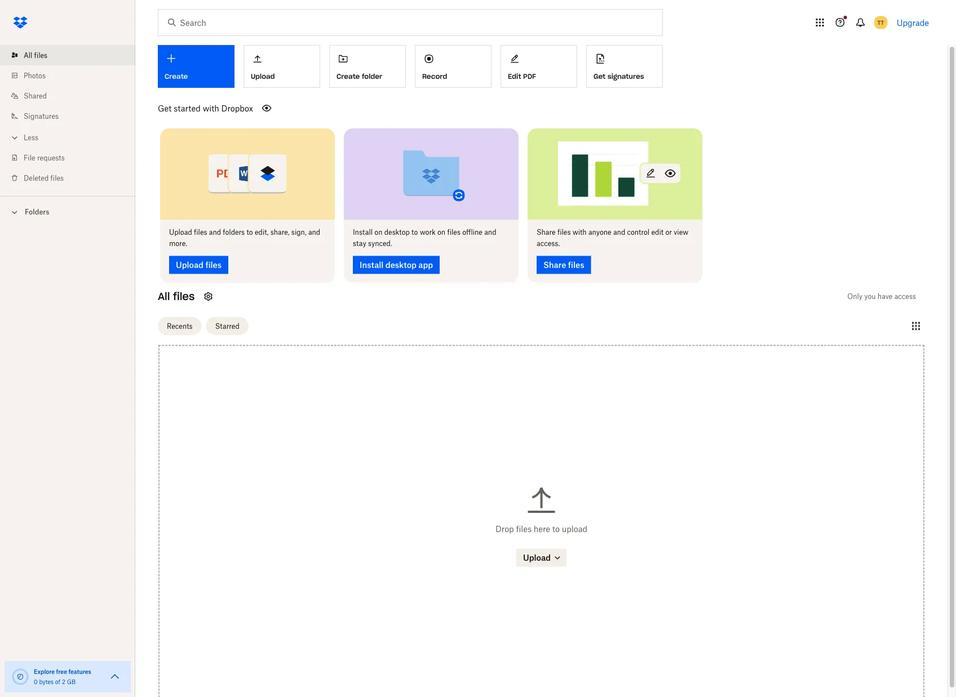 Task type: locate. For each thing, give the bounding box(es) containing it.
requests
[[37, 154, 65, 162]]

files inside install on desktop to work on files offline and stay synced.
[[447, 228, 461, 237]]

upload up more.
[[169, 228, 192, 237]]

to left "work"
[[412, 228, 418, 237]]

desktop
[[384, 228, 410, 237], [385, 260, 417, 270]]

create left folder
[[337, 72, 360, 81]]

share inside "share files with anyone and control edit or view access."
[[537, 228, 556, 237]]

1 horizontal spatial all
[[158, 290, 170, 303]]

files up "photos"
[[34, 51, 47, 59]]

0 horizontal spatial to
[[247, 228, 253, 237]]

files inside all files "link"
[[34, 51, 47, 59]]

to right here
[[552, 525, 560, 535]]

1 horizontal spatial all files
[[158, 290, 195, 303]]

install down synced.
[[360, 260, 383, 270]]

create for create
[[165, 72, 188, 81]]

starred
[[215, 322, 239, 331]]

1 vertical spatial desktop
[[385, 260, 417, 270]]

share inside button
[[543, 260, 566, 270]]

edit pdf button
[[501, 45, 577, 88]]

list
[[0, 38, 135, 196]]

1 horizontal spatial create
[[337, 72, 360, 81]]

file requests
[[24, 154, 65, 162]]

folders button
[[0, 203, 135, 220]]

0 horizontal spatial all files
[[24, 51, 47, 59]]

only you have access
[[847, 293, 916, 301]]

3 and from the left
[[484, 228, 496, 237]]

all
[[24, 51, 32, 59], [158, 290, 170, 303]]

get
[[594, 72, 605, 81], [158, 103, 172, 113]]

0 vertical spatial get
[[594, 72, 605, 81]]

offline
[[462, 228, 482, 237]]

deleted
[[24, 174, 49, 182]]

on up synced.
[[374, 228, 382, 237]]

and right offline on the top
[[484, 228, 496, 237]]

1 and from the left
[[209, 228, 221, 237]]

deleted files link
[[9, 168, 135, 188]]

and left control
[[613, 228, 625, 237]]

install inside install on desktop to work on files offline and stay synced.
[[353, 228, 373, 237]]

1 vertical spatial install
[[360, 260, 383, 270]]

files right deleted
[[50, 174, 64, 182]]

0 horizontal spatial with
[[203, 103, 219, 113]]

0
[[34, 679, 38, 686]]

0 vertical spatial with
[[203, 103, 219, 113]]

desktop up synced.
[[384, 228, 410, 237]]

have
[[878, 293, 893, 301]]

you
[[864, 293, 876, 301]]

get inside get signatures button
[[594, 72, 605, 81]]

on right "work"
[[437, 228, 445, 237]]

on
[[374, 228, 382, 237], [437, 228, 445, 237]]

all files up "photos"
[[24, 51, 47, 59]]

1 vertical spatial all files
[[158, 290, 195, 303]]

with right started
[[203, 103, 219, 113]]

file requests link
[[9, 148, 135, 168]]

dropbox
[[221, 103, 253, 113]]

explore free features 0 bytes of 2 gb
[[34, 669, 91, 686]]

and left folders
[[209, 228, 221, 237]]

to inside install on desktop to work on files offline and stay synced.
[[412, 228, 418, 237]]

all files
[[24, 51, 47, 59], [158, 290, 195, 303]]

signatures link
[[9, 106, 135, 126]]

files up access.
[[557, 228, 571, 237]]

2
[[62, 679, 65, 686]]

file
[[24, 154, 35, 162]]

0 vertical spatial all
[[24, 51, 32, 59]]

view
[[674, 228, 688, 237]]

create inside popup button
[[165, 72, 188, 81]]

upload
[[251, 72, 275, 81], [169, 228, 192, 237], [176, 260, 203, 270], [523, 554, 551, 563]]

pdf
[[523, 72, 536, 81]]

all up recents button
[[158, 290, 170, 303]]

started
[[174, 103, 201, 113]]

0 horizontal spatial all
[[24, 51, 32, 59]]

all up "photos"
[[24, 51, 32, 59]]

and
[[209, 228, 221, 237], [308, 228, 320, 237], [484, 228, 496, 237], [613, 228, 625, 237]]

all files list item
[[0, 45, 135, 65]]

4 and from the left
[[613, 228, 625, 237]]

app
[[418, 260, 433, 270]]

with
[[203, 103, 219, 113], [573, 228, 587, 237]]

all files inside "link"
[[24, 51, 47, 59]]

upload down more.
[[176, 260, 203, 270]]

stay
[[353, 240, 366, 248]]

upload inside button
[[176, 260, 203, 270]]

share for share files with anyone and control edit or view access.
[[537, 228, 556, 237]]

install inside button
[[360, 260, 383, 270]]

get left signatures
[[594, 72, 605, 81]]

with left anyone
[[573, 228, 587, 237]]

shared
[[24, 92, 47, 100]]

files inside upload files button
[[205, 260, 222, 270]]

get signatures button
[[586, 45, 663, 88]]

sign,
[[291, 228, 306, 237]]

0 vertical spatial install
[[353, 228, 373, 237]]

only
[[847, 293, 862, 301]]

0 vertical spatial share
[[537, 228, 556, 237]]

create
[[337, 72, 360, 81], [165, 72, 188, 81]]

folder
[[362, 72, 382, 81]]

edit,
[[255, 228, 269, 237]]

2 and from the left
[[308, 228, 320, 237]]

1 vertical spatial with
[[573, 228, 587, 237]]

folders
[[25, 208, 49, 216]]

create up started
[[165, 72, 188, 81]]

work
[[420, 228, 436, 237]]

get left started
[[158, 103, 172, 113]]

files left offline on the top
[[447, 228, 461, 237]]

all files up recents button
[[158, 290, 195, 303]]

features
[[68, 669, 91, 676]]

1 horizontal spatial with
[[573, 228, 587, 237]]

share
[[537, 228, 556, 237], [543, 260, 566, 270]]

0 horizontal spatial on
[[374, 228, 382, 237]]

files up folder settings image
[[205, 260, 222, 270]]

drop
[[495, 525, 514, 535]]

to left edit,
[[247, 228, 253, 237]]

access
[[894, 293, 916, 301]]

share up access.
[[537, 228, 556, 237]]

desktop left the "app"
[[385, 260, 417, 270]]

tt button
[[872, 14, 890, 32]]

1 vertical spatial share
[[543, 260, 566, 270]]

install
[[353, 228, 373, 237], [360, 260, 383, 270]]

upload inside dropdown button
[[523, 554, 551, 563]]

files up the upload files
[[194, 228, 207, 237]]

create inside button
[[337, 72, 360, 81]]

upload down drop files here to upload
[[523, 554, 551, 563]]

1 on from the left
[[374, 228, 382, 237]]

1 horizontal spatial to
[[412, 228, 418, 237]]

files
[[34, 51, 47, 59], [50, 174, 64, 182], [194, 228, 207, 237], [447, 228, 461, 237], [557, 228, 571, 237], [205, 260, 222, 270], [568, 260, 584, 270], [173, 290, 195, 303], [516, 525, 532, 535]]

files down "share files with anyone and control edit or view access." at the right top of page
[[568, 260, 584, 270]]

less image
[[9, 132, 20, 143]]

to for install on desktop to work on files offline and stay synced.
[[412, 228, 418, 237]]

upload up dropbox
[[251, 72, 275, 81]]

or
[[665, 228, 672, 237]]

edit
[[508, 72, 521, 81]]

to
[[247, 228, 253, 237], [412, 228, 418, 237], [552, 525, 560, 535]]

Search in folder "Dropbox" text field
[[180, 16, 639, 29]]

with inside "share files with anyone and control edit or view access."
[[573, 228, 587, 237]]

all inside "link"
[[24, 51, 32, 59]]

and right sign,
[[308, 228, 320, 237]]

1 vertical spatial get
[[158, 103, 172, 113]]

1 horizontal spatial get
[[594, 72, 605, 81]]

share files with anyone and control edit or view access.
[[537, 228, 688, 248]]

recents button
[[158, 317, 202, 335]]

files inside "share files with anyone and control edit or view access."
[[557, 228, 571, 237]]

install up stay
[[353, 228, 373, 237]]

upload
[[562, 525, 587, 535]]

upload files
[[176, 260, 222, 270]]

photos link
[[9, 65, 135, 86]]

synced.
[[368, 240, 392, 248]]

create button
[[158, 45, 234, 88]]

0 horizontal spatial get
[[158, 103, 172, 113]]

access.
[[537, 240, 560, 248]]

photos
[[24, 71, 46, 80]]

1 vertical spatial all
[[158, 290, 170, 303]]

desktop inside install on desktop to work on files offline and stay synced.
[[384, 228, 410, 237]]

with for files
[[573, 228, 587, 237]]

0 vertical spatial all files
[[24, 51, 47, 59]]

upgrade
[[897, 18, 929, 27]]

2 horizontal spatial to
[[552, 525, 560, 535]]

0 horizontal spatial create
[[165, 72, 188, 81]]

install desktop app button
[[353, 256, 440, 274]]

1 horizontal spatial on
[[437, 228, 445, 237]]

2 on from the left
[[437, 228, 445, 237]]

0 vertical spatial desktop
[[384, 228, 410, 237]]

record button
[[415, 45, 492, 88]]

gb
[[67, 679, 76, 686]]

share down access.
[[543, 260, 566, 270]]

files left folder settings image
[[173, 290, 195, 303]]



Task type: vqa. For each thing, say whether or not it's contained in the screenshot.
Drop files here to upload's to
yes



Task type: describe. For each thing, give the bounding box(es) containing it.
edit pdf
[[508, 72, 536, 81]]

install desktop app
[[360, 260, 433, 270]]

here
[[534, 525, 550, 535]]

upload files button
[[169, 256, 228, 274]]

drop files here to upload
[[495, 525, 587, 535]]

share,
[[270, 228, 289, 237]]

edit
[[651, 228, 664, 237]]

more.
[[169, 240, 187, 248]]

install for install on desktop to work on files offline and stay synced.
[[353, 228, 373, 237]]

all files link
[[9, 45, 135, 65]]

of
[[55, 679, 60, 686]]

get for get started with dropbox
[[158, 103, 172, 113]]

and inside install on desktop to work on files offline and stay synced.
[[484, 228, 496, 237]]

create folder button
[[329, 45, 406, 88]]

record
[[422, 72, 447, 81]]

upload files and folders to edit, share, sign, and more.
[[169, 228, 320, 248]]

files left here
[[516, 525, 532, 535]]

starred button
[[206, 317, 248, 335]]

to for drop files here to upload
[[552, 525, 560, 535]]

share for share files
[[543, 260, 566, 270]]

create folder
[[337, 72, 382, 81]]

share files
[[543, 260, 584, 270]]

get for get signatures
[[594, 72, 605, 81]]

to inside upload files and folders to edit, share, sign, and more.
[[247, 228, 253, 237]]

get started with dropbox
[[158, 103, 253, 113]]

folders
[[223, 228, 245, 237]]

control
[[627, 228, 649, 237]]

with for started
[[203, 103, 219, 113]]

create for create folder
[[337, 72, 360, 81]]

explore
[[34, 669, 55, 676]]

install on desktop to work on files offline and stay synced.
[[353, 228, 496, 248]]

recents
[[167, 322, 193, 331]]

files inside upload files and folders to edit, share, sign, and more.
[[194, 228, 207, 237]]

install for install desktop app
[[360, 260, 383, 270]]

desktop inside button
[[385, 260, 417, 270]]

shared link
[[9, 86, 135, 106]]

get signatures
[[594, 72, 644, 81]]

dropbox image
[[9, 11, 32, 34]]

list containing all files
[[0, 38, 135, 196]]

deleted files
[[24, 174, 64, 182]]

signatures
[[24, 112, 59, 120]]

free
[[56, 669, 67, 676]]

less
[[24, 133, 38, 142]]

upload button
[[244, 45, 320, 88]]

bytes
[[39, 679, 54, 686]]

upload button
[[516, 549, 567, 567]]

tt
[[877, 19, 884, 26]]

folder settings image
[[201, 290, 215, 304]]

upgrade link
[[897, 18, 929, 27]]

share files button
[[537, 256, 591, 274]]

files inside deleted files link
[[50, 174, 64, 182]]

files inside share files button
[[568, 260, 584, 270]]

quota usage element
[[11, 669, 29, 687]]

upload inside popup button
[[251, 72, 275, 81]]

anyone
[[588, 228, 611, 237]]

upload inside upload files and folders to edit, share, sign, and more.
[[169, 228, 192, 237]]

and inside "share files with anyone and control edit or view access."
[[613, 228, 625, 237]]

signatures
[[608, 72, 644, 81]]



